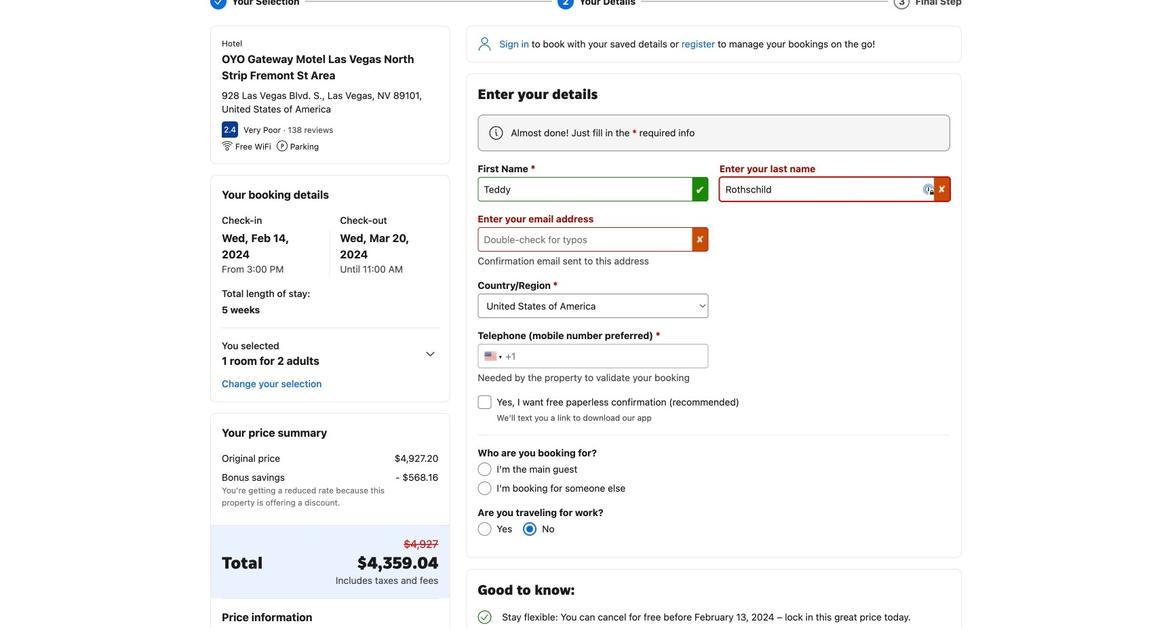Task type: locate. For each thing, give the bounding box(es) containing it.
1 vertical spatial alert
[[478, 212, 709, 226]]

alert
[[720, 162, 951, 176], [478, 212, 709, 226]]

0 vertical spatial alert
[[720, 162, 951, 176]]

+1 text field
[[478, 344, 709, 368]]

None text field
[[478, 177, 709, 202], [720, 177, 951, 202], [478, 177, 709, 202], [720, 177, 951, 202]]



Task type: vqa. For each thing, say whether or not it's contained in the screenshot.
radio
no



Task type: describe. For each thing, give the bounding box(es) containing it.
rated very poor element
[[244, 125, 281, 135]]

1 horizontal spatial alert
[[720, 162, 951, 176]]

Double-check for typos text field
[[478, 227, 709, 252]]

0 horizontal spatial alert
[[478, 212, 709, 226]]

scored 2.4 element
[[222, 121, 238, 138]]



